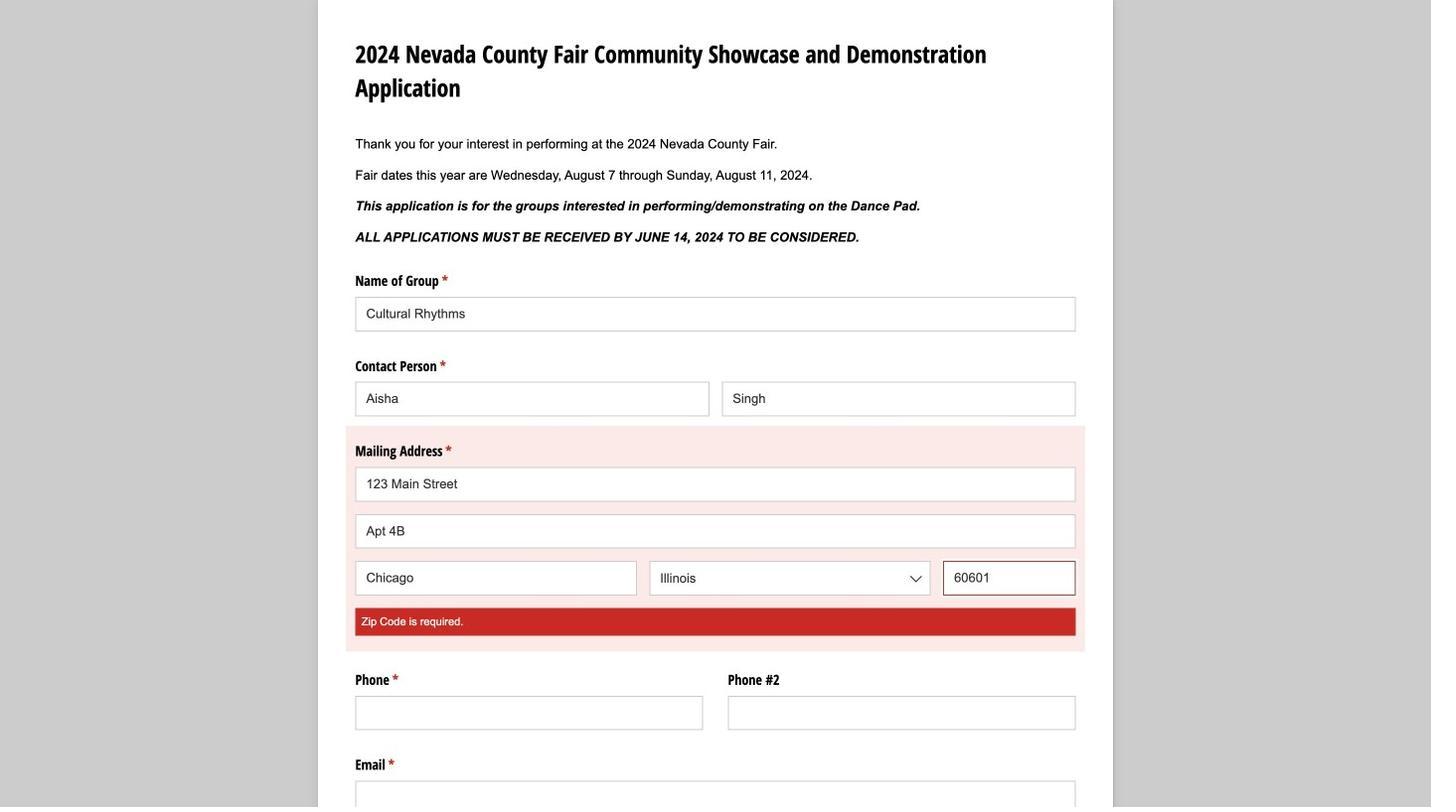 Task type: locate. For each thing, give the bounding box(es) containing it.
Address Line 2 text field
[[355, 515, 1076, 549]]

None text field
[[355, 696, 703, 731]]

First text field
[[355, 382, 709, 417]]

Last text field
[[722, 382, 1076, 417]]

None text field
[[355, 297, 1076, 332], [728, 696, 1076, 731], [355, 782, 1076, 808], [355, 297, 1076, 332], [728, 696, 1076, 731], [355, 782, 1076, 808]]

Zip Code text field
[[943, 562, 1076, 596]]



Task type: describe. For each thing, give the bounding box(es) containing it.
City text field
[[355, 562, 637, 596]]

Address Line 1 text field
[[355, 468, 1076, 502]]

State text field
[[649, 562, 931, 596]]



